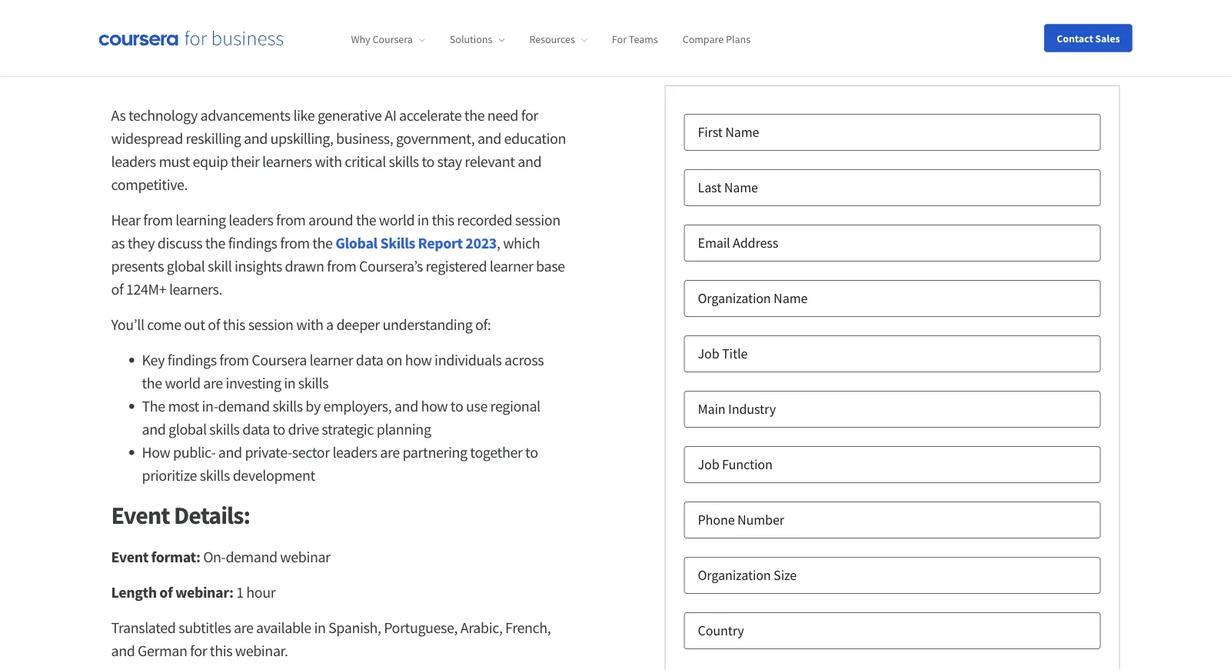 Task type: describe. For each thing, give the bounding box(es) containing it.
1 vertical spatial demand
[[226, 547, 278, 567]]

organization size
[[698, 567, 797, 584]]

sector
[[292, 443, 330, 462]]

this inside hear from learning leaders from around the world in this recorded session as they discuss the findings from the
[[432, 210, 455, 230]]

coursera for business image
[[99, 30, 284, 46]]

learners
[[262, 152, 312, 171]]

prioritize
[[142, 466, 197, 485]]

as technology advancements like generative ai accelerate the need for widespread reskilling and upskilling, business, government, and education leaders must equip their learners with critical skills to stay relevant and competitive.
[[111, 106, 566, 194]]

critical
[[345, 152, 386, 171]]

last
[[698, 179, 722, 196]]

the
[[142, 397, 165, 416]]

2023
[[466, 234, 497, 253]]

of:
[[476, 315, 491, 334]]

the down around
[[313, 234, 333, 253]]

skills down the public-
[[200, 466, 230, 485]]

like
[[293, 106, 315, 125]]

skills up by
[[298, 374, 329, 393]]

available
[[256, 618, 311, 638]]

skill
[[208, 257, 232, 276]]

coursera inside key findings from coursera learner data on how individuals across the world are investing in skills the most in-demand skills by employers, and how to use regional and global skills data to drive strategic planning how public- and private-sector leaders are partnering together to prioritize skills development
[[252, 351, 307, 370]]

arabic,
[[461, 618, 503, 638]]

job for job function
[[698, 456, 720, 473]]

across
[[505, 351, 544, 370]]

around
[[309, 210, 353, 230]]

title
[[723, 345, 748, 362]]

why
[[351, 32, 371, 46]]

hear
[[111, 210, 141, 230]]

1 vertical spatial of
[[208, 315, 220, 334]]

event details:
[[111, 499, 250, 530]]

Email Address email field
[[684, 225, 1102, 262]]

global inside key findings from coursera learner data on how individuals across the world are investing in skills the most in-demand skills by employers, and how to use regional and global skills data to drive strategic planning how public- and private-sector leaders are partnering together to prioritize skills development
[[169, 420, 207, 439]]

,
[[497, 234, 501, 253]]

in inside hear from learning leaders from around the world in this recorded session as they discuss the findings from the
[[418, 210, 429, 230]]

a
[[326, 315, 334, 334]]

and up relevant
[[478, 129, 502, 148]]

session inside hear from learning leaders from around the world in this recorded session as they discuss the findings from the
[[515, 210, 561, 230]]

as
[[111, 234, 125, 253]]

details:
[[174, 499, 250, 530]]

First Name text field
[[684, 114, 1102, 151]]

come
[[147, 315, 181, 334]]

with inside as technology advancements like generative ai accelerate the need for widespread reskilling and upskilling, business, government, and education leaders must equip their learners with critical skills to stay relevant and competitive.
[[315, 152, 342, 171]]

length of webinar: 1 hour
[[111, 583, 276, 602]]

function
[[723, 456, 773, 473]]

event format: on-demand webinar
[[111, 547, 331, 567]]

you'll come out of this session with a deeper understanding of:
[[111, 315, 491, 334]]

Job Title text field
[[684, 335, 1102, 372]]

from inside , which presents global skill insights drawn from coursera's registered learner base of 124m+ learners.
[[327, 257, 357, 276]]

leaders inside hear from learning leaders from around the world in this recorded session as they discuss the findings from the
[[229, 210, 274, 230]]

resources
[[530, 32, 575, 46]]

and up planning
[[395, 397, 418, 416]]

their
[[231, 152, 260, 171]]

drive
[[288, 420, 319, 439]]

are inside translated subtitles are available in spanish, portuguese, arabic, french, and german for this webinar.
[[234, 618, 254, 638]]

discuss
[[158, 234, 202, 253]]

country
[[698, 622, 745, 639]]

advancements
[[200, 106, 291, 125]]

1 vertical spatial with
[[296, 315, 324, 334]]

findings inside hear from learning leaders from around the world in this recorded session as they discuss the findings from the
[[228, 234, 277, 253]]

why coursera link
[[351, 32, 425, 46]]

learners.
[[169, 280, 222, 299]]

planning
[[377, 420, 431, 439]]

for teams link
[[612, 32, 658, 46]]

webinar
[[280, 547, 331, 567]]

key
[[142, 351, 165, 370]]

main
[[698, 401, 726, 418]]

registered
[[426, 257, 487, 276]]

and down advancements
[[244, 129, 268, 148]]

demand inside key findings from coursera learner data on how individuals across the world are investing in skills the most in-demand skills by employers, and how to use regional and global skills data to drive strategic planning how public- and private-sector leaders are partnering together to prioritize skills development
[[218, 397, 270, 416]]

organization for organization name
[[698, 290, 772, 307]]

contact sales
[[1057, 31, 1121, 45]]

for inside translated subtitles are available in spanish, portuguese, arabic, french, and german for this webinar.
[[190, 641, 207, 661]]

which
[[503, 234, 540, 253]]

from up they
[[143, 210, 173, 230]]

from up drawn
[[280, 234, 310, 253]]

education
[[504, 129, 566, 148]]

out
[[184, 315, 205, 334]]

first name
[[698, 124, 760, 141]]

why coursera
[[351, 32, 413, 46]]

and right the public-
[[218, 443, 242, 462]]

from inside key findings from coursera learner data on how individuals across the world are investing in skills the most in-demand skills by employers, and how to use regional and global skills data to drive strategic planning how public- and private-sector leaders are partnering together to prioritize skills development
[[219, 351, 249, 370]]

learning
[[176, 210, 226, 230]]

Last Name text field
[[684, 169, 1102, 206]]

number
[[738, 511, 785, 529]]

base
[[536, 257, 565, 276]]

regional
[[491, 397, 541, 416]]

contact
[[1057, 31, 1094, 45]]

coursera's
[[359, 257, 423, 276]]

how
[[142, 443, 170, 462]]

industry
[[729, 401, 776, 418]]

solutions
[[450, 32, 493, 46]]

deeper
[[337, 315, 380, 334]]

1 vertical spatial how
[[421, 397, 448, 416]]

presents
[[111, 257, 164, 276]]

skills inside as technology advancements like generative ai accelerate the need for widespread reskilling and upskilling, business, government, and education leaders must equip their learners with critical skills to stay relevant and competitive.
[[389, 152, 419, 171]]

job title
[[698, 345, 748, 362]]

french,
[[506, 618, 551, 638]]

format:
[[151, 547, 200, 567]]

0 horizontal spatial session
[[248, 315, 294, 334]]

world inside key findings from coursera learner data on how individuals across the world are investing in skills the most in-demand skills by employers, and how to use regional and global skills data to drive strategic planning how public- and private-sector leaders are partnering together to prioritize skills development
[[165, 374, 201, 393]]

resources link
[[530, 32, 588, 46]]

0 vertical spatial how
[[405, 351, 432, 370]]

stay
[[437, 152, 462, 171]]

length
[[111, 583, 157, 602]]

sales
[[1096, 31, 1121, 45]]

to left use
[[451, 397, 464, 416]]

last name
[[698, 179, 759, 196]]

leaders inside as technology advancements like generative ai accelerate the need for widespread reskilling and upskilling, business, government, and education leaders must equip their learners with critical skills to stay relevant and competitive.
[[111, 152, 156, 171]]

technology
[[129, 106, 198, 125]]

on
[[386, 351, 403, 370]]

1 horizontal spatial of
[[160, 583, 173, 602]]



Task type: vqa. For each thing, say whether or not it's contained in the screenshot.
"2" for 1 BUTTON inside Explore MasterTrack® Certificates Carousel 'element'
no



Task type: locate. For each thing, give the bounding box(es) containing it.
global down discuss
[[167, 257, 205, 276]]

0 vertical spatial data
[[356, 351, 384, 370]]

teams
[[629, 32, 658, 46]]

organization left size
[[698, 567, 772, 584]]

2 vertical spatial name
[[774, 290, 808, 307]]

from down global
[[327, 257, 357, 276]]

leaders down strategic
[[333, 443, 378, 462]]

1 organization from the top
[[698, 290, 772, 307]]

compare
[[683, 32, 724, 46]]

of left "124m+"
[[111, 280, 123, 299]]

need
[[488, 106, 519, 125]]

in left spanish,
[[314, 618, 326, 638]]

how right the 'on'
[[405, 351, 432, 370]]

0 horizontal spatial findings
[[168, 351, 217, 370]]

0 horizontal spatial leaders
[[111, 152, 156, 171]]

job left function
[[698, 456, 720, 473]]

2 event from the top
[[111, 547, 149, 567]]

drawn
[[285, 257, 324, 276]]

event down prioritize
[[111, 499, 170, 530]]

0 vertical spatial event
[[111, 499, 170, 530]]

findings down out
[[168, 351, 217, 370]]

contact sales button
[[1045, 24, 1133, 52]]

0 vertical spatial coursera
[[373, 32, 413, 46]]

name
[[726, 124, 760, 141], [725, 179, 759, 196], [774, 290, 808, 307]]

skills right 'critical'
[[389, 152, 419, 171]]

event for event details:
[[111, 499, 170, 530]]

in-
[[202, 397, 218, 416]]

to inside as technology advancements like generative ai accelerate the need for widespread reskilling and upskilling, business, government, and education leaders must equip their learners with critical skills to stay relevant and competitive.
[[422, 152, 435, 171]]

are up the 'webinar.'
[[234, 618, 254, 638]]

1 job from the top
[[698, 345, 720, 362]]

findings inside key findings from coursera learner data on how individuals across the world are investing in skills the most in-demand skills by employers, and how to use regional and global skills data to drive strategic planning how public- and private-sector leaders are partnering together to prioritize skills development
[[168, 351, 217, 370]]

are down planning
[[380, 443, 400, 462]]

2 horizontal spatial are
[[380, 443, 400, 462]]

0 horizontal spatial coursera
[[252, 351, 307, 370]]

1 horizontal spatial learner
[[490, 257, 534, 276]]

job left title
[[698, 345, 720, 362]]

demand down investing
[[218, 397, 270, 416]]

2 vertical spatial of
[[160, 583, 173, 602]]

Phone Number telephone field
[[684, 502, 1102, 539]]

for up education
[[521, 106, 539, 125]]

for inside as technology advancements like generative ai accelerate the need for widespread reskilling and upskilling, business, government, and education leaders must equip their learners with critical skills to stay relevant and competitive.
[[521, 106, 539, 125]]

global
[[336, 234, 378, 253]]

event
[[111, 499, 170, 530], [111, 547, 149, 567]]

webinar:
[[175, 583, 234, 602]]

world inside hear from learning leaders from around the world in this recorded session as they discuss the findings from the
[[379, 210, 415, 230]]

1 vertical spatial global
[[169, 420, 207, 439]]

the
[[465, 106, 485, 125], [356, 210, 376, 230], [205, 234, 226, 253], [313, 234, 333, 253], [142, 374, 162, 393]]

data up private-
[[243, 420, 270, 439]]

session
[[515, 210, 561, 230], [248, 315, 294, 334]]

widespread
[[111, 129, 183, 148]]

of right out
[[208, 315, 220, 334]]

to
[[422, 152, 435, 171], [451, 397, 464, 416], [273, 420, 285, 439], [526, 443, 538, 462]]

1 horizontal spatial in
[[314, 618, 326, 638]]

they
[[128, 234, 155, 253]]

email
[[698, 234, 731, 252]]

learner inside , which presents global skill insights drawn from coursera's registered learner base of 124m+ learners.
[[490, 257, 534, 276]]

job function
[[698, 456, 773, 473]]

findings
[[228, 234, 277, 253], [168, 351, 217, 370]]

0 vertical spatial of
[[111, 280, 123, 299]]

with down upskilling,
[[315, 152, 342, 171]]

0 vertical spatial findings
[[228, 234, 277, 253]]

name down address
[[774, 290, 808, 307]]

the left need
[[465, 106, 485, 125]]

from up investing
[[219, 351, 249, 370]]

1 vertical spatial coursera
[[252, 351, 307, 370]]

for
[[612, 32, 627, 46]]

0 horizontal spatial in
[[284, 374, 296, 393]]

0 vertical spatial with
[[315, 152, 342, 171]]

phone
[[698, 511, 735, 529]]

from
[[143, 210, 173, 230], [276, 210, 306, 230], [280, 234, 310, 253], [327, 257, 357, 276], [219, 351, 249, 370]]

1 horizontal spatial coursera
[[373, 32, 413, 46]]

1 vertical spatial session
[[248, 315, 294, 334]]

the inside key findings from coursera learner data on how individuals across the world are investing in skills the most in-demand skills by employers, and how to use regional and global skills data to drive strategic planning how public- and private-sector leaders are partnering together to prioritize skills development
[[142, 374, 162, 393]]

organization for organization size
[[698, 567, 772, 584]]

0 vertical spatial this
[[432, 210, 455, 230]]

in right investing
[[284, 374, 296, 393]]

hour
[[246, 583, 276, 602]]

leaders
[[111, 152, 156, 171], [229, 210, 274, 230], [333, 443, 378, 462]]

leaders up insights
[[229, 210, 274, 230]]

and down the
[[142, 420, 166, 439]]

upskilling,
[[271, 129, 334, 148]]

demand up hour
[[226, 547, 278, 567]]

1 vertical spatial for
[[190, 641, 207, 661]]

findings up insights
[[228, 234, 277, 253]]

1 vertical spatial in
[[284, 374, 296, 393]]

with left a
[[296, 315, 324, 334]]

name right last
[[725, 179, 759, 196]]

1 vertical spatial leaders
[[229, 210, 274, 230]]

1 horizontal spatial world
[[379, 210, 415, 230]]

the up skill
[[205, 234, 226, 253]]

you'll
[[111, 315, 144, 334]]

2 horizontal spatial in
[[418, 210, 429, 230]]

by
[[306, 397, 321, 416]]

plans
[[726, 32, 751, 46]]

data left the 'on'
[[356, 351, 384, 370]]

and inside translated subtitles are available in spanish, portuguese, arabic, french, and german for this webinar.
[[111, 641, 135, 661]]

1 horizontal spatial leaders
[[229, 210, 274, 230]]

business,
[[336, 129, 393, 148]]

skills left by
[[273, 397, 303, 416]]

1 vertical spatial learner
[[310, 351, 353, 370]]

1 vertical spatial organization
[[698, 567, 772, 584]]

1 vertical spatial job
[[698, 456, 720, 473]]

leaders inside key findings from coursera learner data on how individuals across the world are investing in skills the most in-demand skills by employers, and how to use regional and global skills data to drive strategic planning how public- and private-sector leaders are partnering together to prioritize skills development
[[333, 443, 378, 462]]

german
[[138, 641, 187, 661]]

0 vertical spatial session
[[515, 210, 561, 230]]

2 horizontal spatial of
[[208, 315, 220, 334]]

0 vertical spatial are
[[203, 374, 223, 393]]

in inside translated subtitles are available in spanish, portuguese, arabic, french, and german for this webinar.
[[314, 618, 326, 638]]

of inside , which presents global skill insights drawn from coursera's registered learner base of 124m+ learners.
[[111, 280, 123, 299]]

the up global
[[356, 210, 376, 230]]

0 horizontal spatial of
[[111, 280, 123, 299]]

name for first name
[[726, 124, 760, 141]]

coursera right why
[[373, 32, 413, 46]]

in up the global skills report 2023
[[418, 210, 429, 230]]

email address
[[698, 234, 779, 252]]

this down subtitles
[[210, 641, 233, 661]]

address
[[733, 234, 779, 252]]

in inside key findings from coursera learner data on how individuals across the world are investing in skills the most in-demand skills by employers, and how to use regional and global skills data to drive strategic planning how public- and private-sector leaders are partnering together to prioritize skills development
[[284, 374, 296, 393]]

relevant
[[465, 152, 515, 171]]

world up skills
[[379, 210, 415, 230]]

2 horizontal spatial leaders
[[333, 443, 378, 462]]

1 vertical spatial name
[[725, 179, 759, 196]]

from left around
[[276, 210, 306, 230]]

0 vertical spatial global
[[167, 257, 205, 276]]

on-
[[203, 547, 226, 567]]

job for job title
[[698, 345, 720, 362]]

0 horizontal spatial world
[[165, 374, 201, 393]]

1 horizontal spatial session
[[515, 210, 561, 230]]

recorded
[[457, 210, 513, 230]]

organization up title
[[698, 290, 772, 307]]

of right 'length'
[[160, 583, 173, 602]]

for down subtitles
[[190, 641, 207, 661]]

1 horizontal spatial are
[[234, 618, 254, 638]]

1 horizontal spatial data
[[356, 351, 384, 370]]

1 vertical spatial this
[[223, 315, 246, 334]]

are up in-
[[203, 374, 223, 393]]

2 organization from the top
[[698, 567, 772, 584]]

of
[[111, 280, 123, 299], [208, 315, 220, 334], [160, 583, 173, 602]]

learner down a
[[310, 351, 353, 370]]

are
[[203, 374, 223, 393], [380, 443, 400, 462], [234, 618, 254, 638]]

leaders down the widespread
[[111, 152, 156, 171]]

accelerate
[[399, 106, 462, 125]]

learner
[[490, 257, 534, 276], [310, 351, 353, 370]]

skills down in-
[[209, 420, 240, 439]]

event up 'length'
[[111, 547, 149, 567]]

event for event format: on-demand webinar
[[111, 547, 149, 567]]

0 vertical spatial demand
[[218, 397, 270, 416]]

portuguese,
[[384, 618, 458, 638]]

0 horizontal spatial for
[[190, 641, 207, 661]]

1 vertical spatial event
[[111, 547, 149, 567]]

0 vertical spatial in
[[418, 210, 429, 230]]

name for last name
[[725, 179, 759, 196]]

the inside as technology advancements like generative ai accelerate the need for widespread reskilling and upskilling, business, government, and education leaders must equip their learners with critical skills to stay relevant and competitive.
[[465, 106, 485, 125]]

2 vertical spatial leaders
[[333, 443, 378, 462]]

for teams
[[612, 32, 658, 46]]

the down key
[[142, 374, 162, 393]]

must
[[159, 152, 190, 171]]

compare plans link
[[683, 32, 751, 46]]

this inside translated subtitles are available in spanish, portuguese, arabic, french, and german for this webinar.
[[210, 641, 233, 661]]

to left 'drive'
[[273, 420, 285, 439]]

1 vertical spatial data
[[243, 420, 270, 439]]

0 vertical spatial world
[[379, 210, 415, 230]]

global down most
[[169, 420, 207, 439]]

1 horizontal spatial findings
[[228, 234, 277, 253]]

1 event from the top
[[111, 499, 170, 530]]

learner down which
[[490, 257, 534, 276]]

solutions link
[[450, 32, 505, 46]]

individuals
[[435, 351, 502, 370]]

data
[[356, 351, 384, 370], [243, 420, 270, 439]]

coursera up investing
[[252, 351, 307, 370]]

global
[[167, 257, 205, 276], [169, 420, 207, 439]]

strategic
[[322, 420, 374, 439]]

0 horizontal spatial learner
[[310, 351, 353, 370]]

global skills report 2023
[[336, 234, 497, 253]]

use
[[466, 397, 488, 416]]

spanish,
[[329, 618, 381, 638]]

together
[[470, 443, 523, 462]]

session left a
[[248, 315, 294, 334]]

and down education
[[518, 152, 542, 171]]

2 vertical spatial are
[[234, 618, 254, 638]]

hear from learning leaders from around the world in this recorded session as they discuss the findings from the
[[111, 210, 561, 253]]

global skills report 2023 link
[[336, 234, 497, 253]]

0 vertical spatial organization
[[698, 290, 772, 307]]

2 job from the top
[[698, 456, 720, 473]]

organization name
[[698, 290, 808, 307]]

learner inside key findings from coursera learner data on how individuals across the world are investing in skills the most in-demand skills by employers, and how to use regional and global skills data to drive strategic planning how public- and private-sector leaders are partnering together to prioritize skills development
[[310, 351, 353, 370]]

this
[[432, 210, 455, 230], [223, 315, 246, 334], [210, 641, 233, 661]]

private-
[[245, 443, 292, 462]]

1
[[236, 583, 244, 602]]

1 vertical spatial findings
[[168, 351, 217, 370]]

0 vertical spatial learner
[[490, 257, 534, 276]]

to left stay at top
[[422, 152, 435, 171]]

session up which
[[515, 210, 561, 230]]

this right out
[[223, 315, 246, 334]]

name for organization name
[[774, 290, 808, 307]]

public-
[[173, 443, 216, 462]]

competitive.
[[111, 175, 188, 194]]

2 vertical spatial this
[[210, 641, 233, 661]]

world up most
[[165, 374, 201, 393]]

0 horizontal spatial data
[[243, 420, 270, 439]]

Organization Name text field
[[684, 280, 1102, 317]]

0 vertical spatial name
[[726, 124, 760, 141]]

0 vertical spatial for
[[521, 106, 539, 125]]

global inside , which presents global skill insights drawn from coursera's registered learner base of 124m+ learners.
[[167, 257, 205, 276]]

name right first
[[726, 124, 760, 141]]

how up planning
[[421, 397, 448, 416]]

2 vertical spatial in
[[314, 618, 326, 638]]

government,
[[396, 129, 475, 148]]

skills
[[380, 234, 415, 253]]

translated subtitles are available in spanish, portuguese, arabic, french, and german for this webinar.
[[111, 618, 551, 661]]

0 vertical spatial leaders
[[111, 152, 156, 171]]

0 vertical spatial job
[[698, 345, 720, 362]]

1 horizontal spatial for
[[521, 106, 539, 125]]

development
[[233, 466, 315, 485]]

understanding
[[383, 315, 473, 334]]

job
[[698, 345, 720, 362], [698, 456, 720, 473]]

employers,
[[324, 397, 392, 416]]

to right together
[[526, 443, 538, 462]]

subtitles
[[179, 618, 231, 638]]

this up report
[[432, 210, 455, 230]]

0 horizontal spatial are
[[203, 374, 223, 393]]

1 vertical spatial world
[[165, 374, 201, 393]]

generative
[[318, 106, 382, 125]]

1 vertical spatial are
[[380, 443, 400, 462]]

and down translated
[[111, 641, 135, 661]]

compare plans
[[683, 32, 751, 46]]



